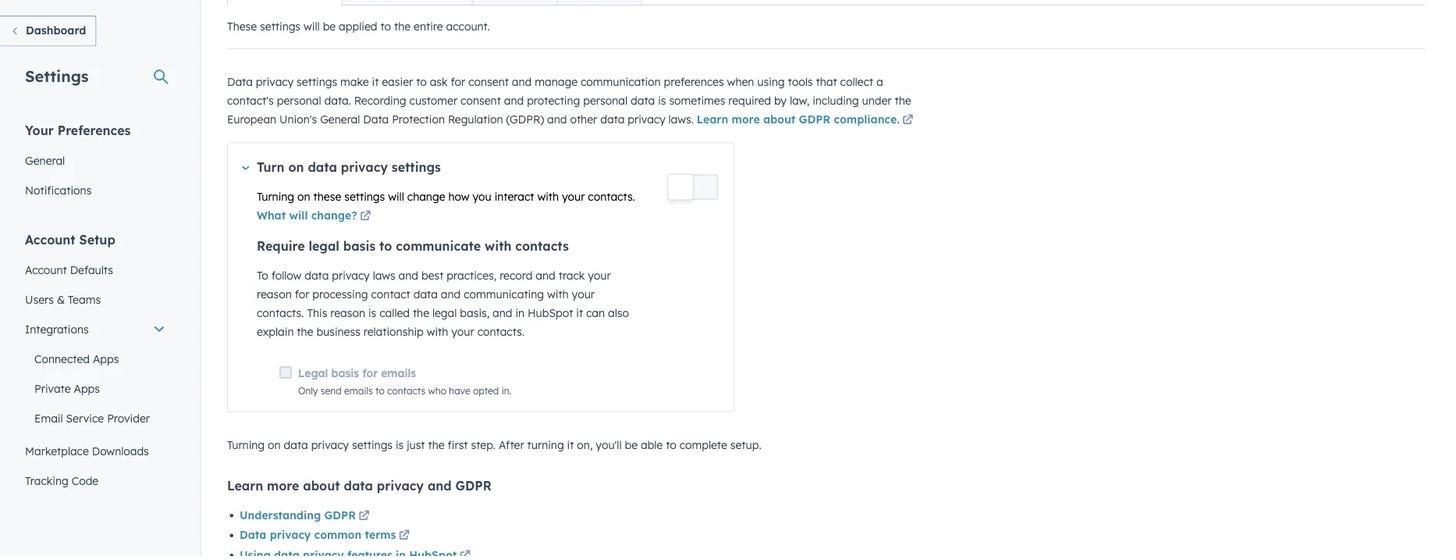 Task type: vqa. For each thing, say whether or not it's contained in the screenshot.
User Guides element at the left top of page
no



Task type: locate. For each thing, give the bounding box(es) containing it.
learn more about gdpr compliance. link
[[697, 111, 917, 130]]

personal
[[277, 94, 321, 107], [584, 94, 628, 107]]

called
[[380, 306, 410, 320]]

contacts left 'who'
[[387, 384, 426, 396]]

and down 'best'
[[441, 287, 461, 301]]

learn up "understanding"
[[227, 478, 263, 493]]

(gdpr)
[[506, 112, 544, 126]]

2 vertical spatial it
[[567, 438, 574, 451]]

change?
[[311, 208, 357, 222]]

data down "understanding"
[[240, 528, 267, 542]]

2 vertical spatial gdpr
[[324, 508, 356, 522]]

it up recording
[[372, 75, 379, 89]]

account up account defaults on the left top of page
[[25, 232, 75, 247]]

and left in
[[493, 306, 513, 320]]

opted
[[473, 384, 499, 396]]

be
[[323, 20, 336, 33], [625, 438, 638, 451]]

1 horizontal spatial be
[[625, 438, 638, 451]]

2 horizontal spatial contacts.
[[588, 189, 636, 203]]

dashboard
[[26, 23, 86, 37]]

that
[[816, 75, 838, 89]]

1 horizontal spatial personal
[[584, 94, 628, 107]]

0 vertical spatial about
[[764, 112, 796, 126]]

0 horizontal spatial learn
[[227, 478, 263, 493]]

link opens in a new window image inside data privacy common terms link
[[399, 531, 410, 542]]

and down the protecting
[[547, 112, 567, 126]]

0 horizontal spatial be
[[323, 20, 336, 33]]

0 vertical spatial learn
[[697, 112, 729, 126]]

data down recording
[[363, 112, 389, 126]]

what
[[257, 208, 286, 222]]

1 horizontal spatial it
[[567, 438, 574, 451]]

on for turning on these settings will change how you interact with your contacts.
[[298, 189, 311, 203]]

reason down processing
[[331, 306, 366, 320]]

2 horizontal spatial is
[[658, 94, 667, 107]]

will left applied
[[304, 20, 320, 33]]

0 vertical spatial legal
[[309, 238, 340, 254]]

0 vertical spatial gdpr
[[799, 112, 831, 126]]

about
[[764, 112, 796, 126], [303, 478, 340, 493]]

is left "called"
[[369, 306, 377, 320]]

1 vertical spatial consent
[[461, 94, 501, 107]]

with right interact
[[538, 189, 559, 203]]

require
[[257, 238, 305, 254]]

integrations
[[25, 322, 89, 336]]

contacts up record
[[516, 238, 569, 254]]

your right 'track'
[[588, 269, 611, 282]]

contacts
[[516, 238, 569, 254], [387, 384, 426, 396]]

1 horizontal spatial more
[[732, 112, 760, 126]]

1 vertical spatial more
[[267, 478, 299, 493]]

gdpr up common
[[324, 508, 356, 522]]

1 horizontal spatial gdpr
[[456, 478, 492, 493]]

explain
[[257, 325, 294, 339]]

for up only send emails to contacts who have opted in.
[[362, 366, 378, 380]]

and down first
[[428, 478, 452, 493]]

the inside data privacy settings make it easier to ask for consent and manage communication preferences when using tools that collect a contact's personal data. recording customer consent and protecting personal data is sometimes required by law, including under the european union's general data protection regulation (gdpr) and other data privacy laws.
[[895, 94, 912, 107]]

general link
[[16, 146, 175, 175]]

0 vertical spatial general
[[320, 112, 360, 126]]

1 horizontal spatial legal
[[433, 306, 457, 320]]

laws.
[[669, 112, 694, 126]]

0 horizontal spatial contacts
[[387, 384, 426, 396]]

personal up union's
[[277, 94, 321, 107]]

it inside data privacy settings make it easier to ask for consent and manage communication preferences when using tools that collect a contact's personal data. recording customer consent and protecting personal data is sometimes required by law, including under the european union's general data protection regulation (gdpr) and other data privacy laws.
[[372, 75, 379, 89]]

be left applied
[[323, 20, 336, 33]]

turning
[[528, 438, 564, 451]]

data privacy common terms
[[240, 528, 396, 542]]

legal left basis,
[[433, 306, 457, 320]]

link opens in a new window image
[[903, 111, 914, 130], [360, 211, 371, 222], [359, 511, 370, 522], [399, 531, 410, 542], [460, 547, 471, 556]]

for right ask
[[451, 75, 466, 89]]

0 horizontal spatial is
[[369, 306, 377, 320]]

link opens in a new window image
[[903, 115, 914, 126], [360, 207, 371, 226], [359, 507, 370, 526], [399, 527, 410, 545], [460, 551, 471, 556]]

1 vertical spatial is
[[369, 306, 377, 320]]

0 vertical spatial consent
[[469, 75, 509, 89]]

account
[[25, 232, 75, 247], [25, 263, 67, 276]]

1 horizontal spatial about
[[764, 112, 796, 126]]

tracking code link
[[16, 466, 175, 496]]

0 horizontal spatial reason
[[257, 287, 292, 301]]

is left the sometimes
[[658, 94, 667, 107]]

be left able
[[625, 438, 638, 451]]

1 vertical spatial for
[[295, 287, 310, 301]]

it left on,
[[567, 438, 574, 451]]

users & teams
[[25, 292, 101, 306]]

hubspot
[[528, 306, 573, 320]]

link opens in a new window image for understanding gdpr
[[359, 511, 370, 522]]

on up the what will change?
[[298, 189, 311, 203]]

protection
[[392, 112, 445, 126]]

settings inside data privacy settings make it easier to ask for consent and manage communication preferences when using tools that collect a contact's personal data. recording customer consent and protecting personal data is sometimes required by law, including under the european union's general data protection regulation (gdpr) and other data privacy laws.
[[297, 75, 337, 89]]

on up "understanding"
[[268, 438, 281, 451]]

gdpr down law,
[[799, 112, 831, 126]]

reason down to
[[257, 287, 292, 301]]

1 vertical spatial on
[[298, 189, 311, 203]]

data for data privacy common terms
[[240, 528, 267, 542]]

0 horizontal spatial contacts.
[[257, 306, 304, 320]]

link opens in a new window image inside understanding gdpr link
[[359, 511, 370, 522]]

2 vertical spatial is
[[396, 438, 404, 451]]

emails down legal basis for emails
[[344, 384, 373, 396]]

0 vertical spatial for
[[451, 75, 466, 89]]

general inside data privacy settings make it easier to ask for consent and manage communication preferences when using tools that collect a contact's personal data. recording customer consent and protecting personal data is sometimes required by law, including under the european union's general data protection regulation (gdpr) and other data privacy laws.
[[320, 112, 360, 126]]

1 vertical spatial general
[[25, 153, 65, 167]]

learn for learn more about data privacy and gdpr
[[227, 478, 263, 493]]

gdpr
[[799, 112, 831, 126], [456, 478, 492, 493], [324, 508, 356, 522]]

contacts.
[[588, 189, 636, 203], [257, 306, 304, 320], [478, 325, 525, 339]]

data down communication
[[631, 94, 655, 107]]

general
[[320, 112, 360, 126], [25, 153, 65, 167]]

1 vertical spatial about
[[303, 478, 340, 493]]

will
[[304, 20, 320, 33], [388, 189, 404, 203], [289, 208, 308, 222]]

2 vertical spatial on
[[268, 438, 281, 451]]

connected apps link
[[16, 344, 175, 374]]

contact
[[371, 287, 411, 301]]

1 vertical spatial account
[[25, 263, 67, 276]]

1 account from the top
[[25, 232, 75, 247]]

basis up send
[[331, 366, 359, 380]]

more down required
[[732, 112, 760, 126]]

link opens in a new window image for understanding gdpr
[[359, 507, 370, 526]]

0 horizontal spatial legal
[[309, 238, 340, 254]]

setup
[[79, 232, 115, 247]]

1 horizontal spatial for
[[362, 366, 378, 380]]

1 vertical spatial it
[[577, 306, 583, 320]]

settings up data.
[[297, 75, 337, 89]]

1 vertical spatial legal
[[433, 306, 457, 320]]

privacy up learn more about data privacy and gdpr
[[311, 438, 349, 451]]

privacy up contact's
[[256, 75, 294, 89]]

setup.
[[731, 438, 762, 451]]

will left the 'change'
[[388, 189, 404, 203]]

turn
[[257, 159, 285, 175]]

what will change? link
[[257, 207, 374, 226]]

for
[[451, 75, 466, 89], [295, 287, 310, 301], [362, 366, 378, 380]]

service
[[66, 411, 104, 425]]

1 horizontal spatial is
[[396, 438, 404, 451]]

2 account from the top
[[25, 263, 67, 276]]

on for turn on data privacy settings
[[288, 159, 304, 175]]

can
[[586, 306, 605, 320]]

1 vertical spatial learn
[[227, 478, 263, 493]]

about down by
[[764, 112, 796, 126]]

1 vertical spatial emails
[[344, 384, 373, 396]]

connected
[[34, 352, 90, 365]]

your preferences element
[[16, 121, 175, 205]]

for up this
[[295, 287, 310, 301]]

in
[[516, 306, 525, 320]]

change
[[407, 189, 446, 203]]

require legal basis to communicate with contacts
[[257, 238, 569, 254]]

more up "understanding"
[[267, 478, 299, 493]]

0 vertical spatial emails
[[381, 366, 416, 380]]

apps down integrations button on the left
[[93, 352, 119, 365]]

gdpr down step. at the bottom of the page
[[456, 478, 492, 493]]

on right the turn
[[288, 159, 304, 175]]

legal
[[298, 366, 328, 380]]

data right other
[[601, 112, 625, 126]]

0 horizontal spatial general
[[25, 153, 65, 167]]

on
[[288, 159, 304, 175], [298, 189, 311, 203], [268, 438, 281, 451]]

0 horizontal spatial it
[[372, 75, 379, 89]]

basis up laws
[[343, 238, 376, 254]]

0 vertical spatial apps
[[93, 352, 119, 365]]

1 vertical spatial be
[[625, 438, 638, 451]]

2 horizontal spatial it
[[577, 306, 583, 320]]

0 horizontal spatial personal
[[277, 94, 321, 107]]

and left manage
[[512, 75, 532, 89]]

compliance.
[[834, 112, 900, 126]]

0 vertical spatial data
[[227, 75, 253, 89]]

account inside "link"
[[25, 263, 67, 276]]

data
[[227, 75, 253, 89], [363, 112, 389, 126], [240, 528, 267, 542]]

personal down communication
[[584, 94, 628, 107]]

learn down the sometimes
[[697, 112, 729, 126]]

learn more about data privacy and gdpr
[[227, 478, 492, 493]]

1 horizontal spatial reason
[[331, 306, 366, 320]]

0 vertical spatial more
[[732, 112, 760, 126]]

general down your
[[25, 153, 65, 167]]

0 horizontal spatial gdpr
[[324, 508, 356, 522]]

0 vertical spatial on
[[288, 159, 304, 175]]

turning for turning on data privacy settings is just the first step. after turning it on, you'll be able to complete setup.
[[227, 438, 265, 451]]

legal down what will change? link
[[309, 238, 340, 254]]

1 horizontal spatial contacts
[[516, 238, 569, 254]]

2 horizontal spatial gdpr
[[799, 112, 831, 126]]

apps up service
[[74, 381, 100, 395]]

about for data
[[303, 478, 340, 493]]

0 horizontal spatial for
[[295, 287, 310, 301]]

turn on data privacy settings
[[257, 159, 441, 175]]

general down data.
[[320, 112, 360, 126]]

0 horizontal spatial more
[[267, 478, 299, 493]]

data down 'best'
[[414, 287, 438, 301]]

with
[[538, 189, 559, 203], [485, 238, 512, 254], [547, 287, 569, 301], [427, 325, 449, 339]]

to left ask
[[416, 75, 427, 89]]

0 vertical spatial account
[[25, 232, 75, 247]]

0 vertical spatial reason
[[257, 287, 292, 301]]

your
[[562, 189, 585, 203], [588, 269, 611, 282], [572, 287, 595, 301], [452, 325, 475, 339]]

protecting
[[527, 94, 580, 107]]

consent
[[469, 75, 509, 89], [461, 94, 501, 107]]

privacy up processing
[[332, 269, 370, 282]]

to right able
[[666, 438, 677, 451]]

0 vertical spatial turning
[[257, 189, 295, 203]]

1 vertical spatial will
[[388, 189, 404, 203]]

data up these
[[308, 159, 337, 175]]

link opens in a new window image inside what will change? link
[[360, 211, 371, 222]]

account setup element
[[16, 231, 175, 555]]

1 vertical spatial apps
[[74, 381, 100, 395]]

a
[[877, 75, 884, 89]]

more for learn more about gdpr compliance.
[[732, 112, 760, 126]]

tools
[[788, 75, 813, 89]]

0 vertical spatial is
[[658, 94, 667, 107]]

apps for private apps
[[74, 381, 100, 395]]

data
[[631, 94, 655, 107], [601, 112, 625, 126], [308, 159, 337, 175], [305, 269, 329, 282], [414, 287, 438, 301], [284, 438, 308, 451], [344, 478, 373, 493]]

to right applied
[[381, 20, 391, 33]]

0 vertical spatial will
[[304, 20, 320, 33]]

2 vertical spatial will
[[289, 208, 308, 222]]

2 vertical spatial contacts.
[[478, 325, 525, 339]]

it
[[372, 75, 379, 89], [577, 306, 583, 320], [567, 438, 574, 451]]

apps inside connected apps link
[[93, 352, 119, 365]]

privacy left the laws.
[[628, 112, 666, 126]]

legal
[[309, 238, 340, 254], [433, 306, 457, 320]]

it left can
[[577, 306, 583, 320]]

0 horizontal spatial about
[[303, 478, 340, 493]]

0 vertical spatial it
[[372, 75, 379, 89]]

settings up learn more about data privacy and gdpr
[[352, 438, 393, 451]]

emails up only send emails to contacts who have opted in.
[[381, 366, 416, 380]]

link opens in a new window image for what will change?
[[360, 211, 371, 222]]

data up contact's
[[227, 75, 253, 89]]

learn for learn more about gdpr compliance.
[[697, 112, 729, 126]]

first
[[448, 438, 468, 451]]

to inside data privacy settings make it easier to ask for consent and manage communication preferences when using tools that collect a contact's personal data. recording customer consent and protecting personal data is sometimes required by law, including under the european union's general data protection regulation (gdpr) and other data privacy laws.
[[416, 75, 427, 89]]

email service provider link
[[16, 403, 175, 433]]

data privacy common terms link
[[240, 527, 413, 545]]

the right under
[[895, 94, 912, 107]]

about up understanding gdpr link
[[303, 478, 340, 493]]

1 vertical spatial turning
[[227, 438, 265, 451]]

is left just
[[396, 438, 404, 451]]

settings up the 'change'
[[392, 159, 441, 175]]

1 horizontal spatial general
[[320, 112, 360, 126]]

easier
[[382, 75, 413, 89]]

is
[[658, 94, 667, 107], [369, 306, 377, 320], [396, 438, 404, 451]]

1 horizontal spatial learn
[[697, 112, 729, 126]]

will right what
[[289, 208, 308, 222]]

2 horizontal spatial for
[[451, 75, 466, 89]]

practices,
[[447, 269, 497, 282]]

account up users at the bottom left of page
[[25, 263, 67, 276]]

apps inside the private apps link
[[74, 381, 100, 395]]

privacy
[[256, 75, 294, 89], [628, 112, 666, 126], [341, 159, 388, 175], [332, 269, 370, 282], [311, 438, 349, 451], [377, 478, 424, 493], [270, 528, 311, 542]]

make
[[341, 75, 369, 89]]

privacy inside to follow data privacy laws and best practices, record and track your reason for processing contact data and communicating with your contacts. this reason is called the legal basis, and in hubspot it can also explain the business relationship with your contacts.
[[332, 269, 370, 282]]

with up hubspot
[[547, 287, 569, 301]]

your down basis,
[[452, 325, 475, 339]]

apps
[[93, 352, 119, 365], [74, 381, 100, 395]]

2 vertical spatial data
[[240, 528, 267, 542]]

data for data privacy settings make it easier to ask for consent and manage communication preferences when using tools that collect a contact's personal data. recording customer consent and protecting personal data is sometimes required by law, including under the european union's general data protection regulation (gdpr) and other data privacy laws.
[[227, 75, 253, 89]]

navigation
[[227, 0, 642, 5]]

communicate
[[396, 238, 481, 254]]

1 vertical spatial contacts
[[387, 384, 426, 396]]



Task type: describe. For each thing, give the bounding box(es) containing it.
union's
[[280, 112, 317, 126]]

processing
[[313, 287, 368, 301]]

teams
[[68, 292, 101, 306]]

1 vertical spatial reason
[[331, 306, 366, 320]]

your preferences
[[25, 122, 131, 138]]

relationship
[[364, 325, 424, 339]]

1 vertical spatial gdpr
[[456, 478, 492, 493]]

sometimes
[[670, 94, 726, 107]]

1 vertical spatial basis
[[331, 366, 359, 380]]

0 vertical spatial contacts
[[516, 238, 569, 254]]

account for account defaults
[[25, 263, 67, 276]]

in.
[[502, 384, 512, 396]]

privacy down understanding gdpr
[[270, 528, 311, 542]]

contact's
[[227, 94, 274, 107]]

these settings will be applied to the entire account.
[[227, 20, 490, 33]]

you
[[473, 189, 492, 203]]

account.
[[446, 20, 490, 33]]

data.
[[324, 94, 351, 107]]

1 horizontal spatial contacts.
[[478, 325, 525, 339]]

on for turning on data privacy settings is just the first step. after turning it on, you'll be able to complete setup.
[[268, 438, 281, 451]]

preferences
[[664, 75, 724, 89]]

account defaults
[[25, 263, 113, 276]]

your down 'track'
[[572, 287, 595, 301]]

with up record
[[485, 238, 512, 254]]

for inside to follow data privacy laws and best practices, record and track your reason for processing contact data and communicating with your contacts. this reason is called the legal basis, and in hubspot it can also explain the business relationship with your contacts.
[[295, 287, 310, 301]]

provider
[[107, 411, 150, 425]]

send
[[321, 384, 342, 396]]

have
[[449, 384, 471, 396]]

by
[[775, 94, 787, 107]]

data up processing
[[305, 269, 329, 282]]

marketplace downloads link
[[16, 436, 175, 466]]

about for gdpr
[[764, 112, 796, 126]]

link opens in a new window image for what will change?
[[360, 207, 371, 226]]

business
[[317, 325, 361, 339]]

basis,
[[460, 306, 490, 320]]

legal basis for emails
[[298, 366, 416, 380]]

also
[[608, 306, 629, 320]]

code
[[72, 474, 99, 487]]

account defaults link
[[16, 255, 175, 285]]

understanding gdpr link
[[240, 507, 373, 526]]

integrations button
[[16, 314, 175, 344]]

applied
[[339, 20, 378, 33]]

using
[[758, 75, 785, 89]]

understanding gdpr
[[240, 508, 356, 522]]

downloads
[[92, 444, 149, 458]]

settings right these
[[260, 20, 301, 33]]

after
[[499, 438, 525, 451]]

2 personal from the left
[[584, 94, 628, 107]]

defaults
[[70, 263, 113, 276]]

marketplace downloads
[[25, 444, 149, 458]]

0 vertical spatial contacts.
[[588, 189, 636, 203]]

private apps
[[34, 381, 100, 395]]

it inside to follow data privacy laws and best practices, record and track your reason for processing contact data and communicating with your contacts. this reason is called the legal basis, and in hubspot it can also explain the business relationship with your contacts.
[[577, 306, 583, 320]]

follow
[[271, 269, 302, 282]]

manage
[[535, 75, 578, 89]]

law,
[[790, 94, 810, 107]]

just
[[407, 438, 425, 451]]

to follow data privacy laws and best practices, record and track your reason for processing contact data and communicating with your contacts. this reason is called the legal basis, and in hubspot it can also explain the business relationship with your contacts.
[[257, 269, 629, 339]]

caret image
[[242, 166, 249, 170]]

laws
[[373, 269, 396, 282]]

0 vertical spatial basis
[[343, 238, 376, 254]]

account setup
[[25, 232, 115, 247]]

connected apps
[[34, 352, 119, 365]]

email
[[34, 411, 63, 425]]

entire
[[414, 20, 443, 33]]

ask
[[430, 75, 448, 89]]

users
[[25, 292, 54, 306]]

1 vertical spatial data
[[363, 112, 389, 126]]

0 horizontal spatial emails
[[344, 384, 373, 396]]

what will change?
[[257, 208, 357, 222]]

collect
[[841, 75, 874, 89]]

terms
[[365, 528, 396, 542]]

step.
[[471, 438, 496, 451]]

will inside what will change? link
[[289, 208, 308, 222]]

1 personal from the left
[[277, 94, 321, 107]]

european
[[227, 112, 277, 126]]

to down legal basis for emails
[[376, 384, 385, 396]]

and up the (gdpr)
[[504, 94, 524, 107]]

1 vertical spatial contacts.
[[257, 306, 304, 320]]

the right just
[[428, 438, 445, 451]]

&
[[57, 292, 65, 306]]

how
[[449, 189, 470, 203]]

to up laws
[[380, 238, 392, 254]]

your right interact
[[562, 189, 585, 203]]

link opens in a new window image for data privacy common terms
[[399, 531, 410, 542]]

best
[[422, 269, 444, 282]]

link opens in a new window image inside learn more about gdpr compliance. link
[[903, 115, 914, 126]]

turning for turning on these settings will change how you interact with your contacts.
[[257, 189, 295, 203]]

on,
[[577, 438, 593, 451]]

settings down "turn on data privacy settings"
[[345, 189, 385, 203]]

0 vertical spatial be
[[323, 20, 336, 33]]

1 horizontal spatial emails
[[381, 366, 416, 380]]

the left the entire
[[394, 20, 411, 33]]

privacy down just
[[377, 478, 424, 493]]

is inside data privacy settings make it easier to ask for consent and manage communication preferences when using tools that collect a contact's personal data. recording customer consent and protecting personal data is sometimes required by law, including under the european union's general data protection regulation (gdpr) and other data privacy laws.
[[658, 94, 667, 107]]

data down the only
[[284, 438, 308, 451]]

able
[[641, 438, 663, 451]]

privacy up these
[[341, 159, 388, 175]]

this
[[307, 306, 328, 320]]

tracking
[[25, 474, 69, 487]]

the right "called"
[[413, 306, 430, 320]]

these
[[227, 20, 257, 33]]

and left 'best'
[[399, 269, 419, 282]]

apps for connected apps
[[93, 352, 119, 365]]

turning on data privacy settings is just the first step. after turning it on, you'll be able to complete setup.
[[227, 438, 762, 451]]

private apps link
[[16, 374, 175, 403]]

for inside data privacy settings make it easier to ask for consent and manage communication preferences when using tools that collect a contact's personal data. recording customer consent and protecting personal data is sometimes required by law, including under the european union's general data protection regulation (gdpr) and other data privacy laws.
[[451, 75, 466, 89]]

general inside general link
[[25, 153, 65, 167]]

who
[[428, 384, 447, 396]]

more for learn more about data privacy and gdpr
[[267, 478, 299, 493]]

email service provider
[[34, 411, 150, 425]]

common
[[314, 528, 362, 542]]

link opens in a new window image for data privacy common terms
[[399, 527, 410, 545]]

only
[[298, 384, 318, 396]]

2 vertical spatial for
[[362, 366, 378, 380]]

customer
[[410, 94, 458, 107]]

account for account setup
[[25, 232, 75, 247]]

interact
[[495, 189, 535, 203]]

data up common
[[344, 478, 373, 493]]

track
[[559, 269, 585, 282]]

with right relationship
[[427, 325, 449, 339]]

regulation
[[448, 112, 503, 126]]

to
[[257, 269, 268, 282]]

and left 'track'
[[536, 269, 556, 282]]

dashboard link
[[0, 16, 96, 46]]

recording
[[354, 94, 407, 107]]

users & teams link
[[16, 285, 175, 314]]

legal inside to follow data privacy laws and best practices, record and track your reason for processing contact data and communicating with your contacts. this reason is called the legal basis, and in hubspot it can also explain the business relationship with your contacts.
[[433, 306, 457, 320]]

preferences
[[58, 122, 131, 138]]

the down this
[[297, 325, 314, 339]]

is inside to follow data privacy laws and best practices, record and track your reason for processing contact data and communicating with your contacts. this reason is called the legal basis, and in hubspot it can also explain the business relationship with your contacts.
[[369, 306, 377, 320]]

private
[[34, 381, 71, 395]]

turning on these settings will change how you interact with your contacts.
[[257, 189, 636, 203]]

data privacy settings make it easier to ask for consent and manage communication preferences when using tools that collect a contact's personal data. recording customer consent and protecting personal data is sometimes required by law, including under the european union's general data protection regulation (gdpr) and other data privacy laws.
[[227, 75, 912, 126]]

notifications link
[[16, 175, 175, 205]]



